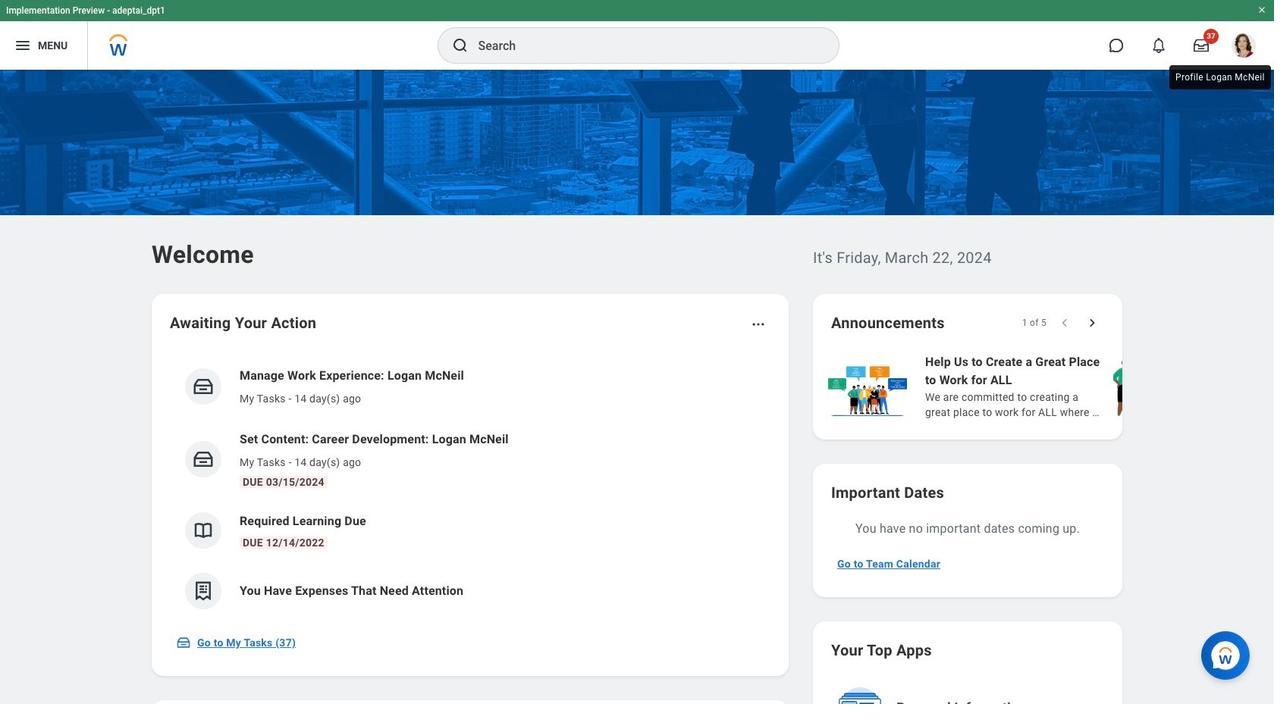 Task type: describe. For each thing, give the bounding box(es) containing it.
1 horizontal spatial list
[[825, 352, 1274, 422]]

notifications large image
[[1152, 38, 1167, 53]]

chevron right small image
[[1085, 316, 1100, 331]]

close environment banner image
[[1258, 5, 1267, 14]]

1 inbox image from the top
[[192, 376, 215, 398]]

book open image
[[192, 520, 215, 542]]

inbox image
[[176, 636, 191, 651]]

profile logan mcneil image
[[1232, 33, 1256, 61]]



Task type: vqa. For each thing, say whether or not it's contained in the screenshot.
chevron right small image
yes



Task type: locate. For each thing, give the bounding box(es) containing it.
list
[[825, 352, 1274, 422], [170, 355, 771, 622]]

search image
[[451, 36, 469, 55]]

banner
[[0, 0, 1274, 70]]

Search Workday  search field
[[478, 29, 808, 62]]

1 vertical spatial inbox image
[[192, 448, 215, 471]]

2 inbox image from the top
[[192, 448, 215, 471]]

main content
[[0, 70, 1274, 705]]

related actions image
[[751, 317, 766, 332]]

0 horizontal spatial list
[[170, 355, 771, 622]]

justify image
[[14, 36, 32, 55]]

inbox large image
[[1194, 38, 1209, 53]]

dashboard expenses image
[[192, 580, 215, 603]]

0 vertical spatial inbox image
[[192, 376, 215, 398]]

chevron left small image
[[1057, 316, 1073, 331]]

status
[[1022, 317, 1047, 329]]

tooltip
[[1167, 62, 1274, 93]]

inbox image
[[192, 376, 215, 398], [192, 448, 215, 471]]



